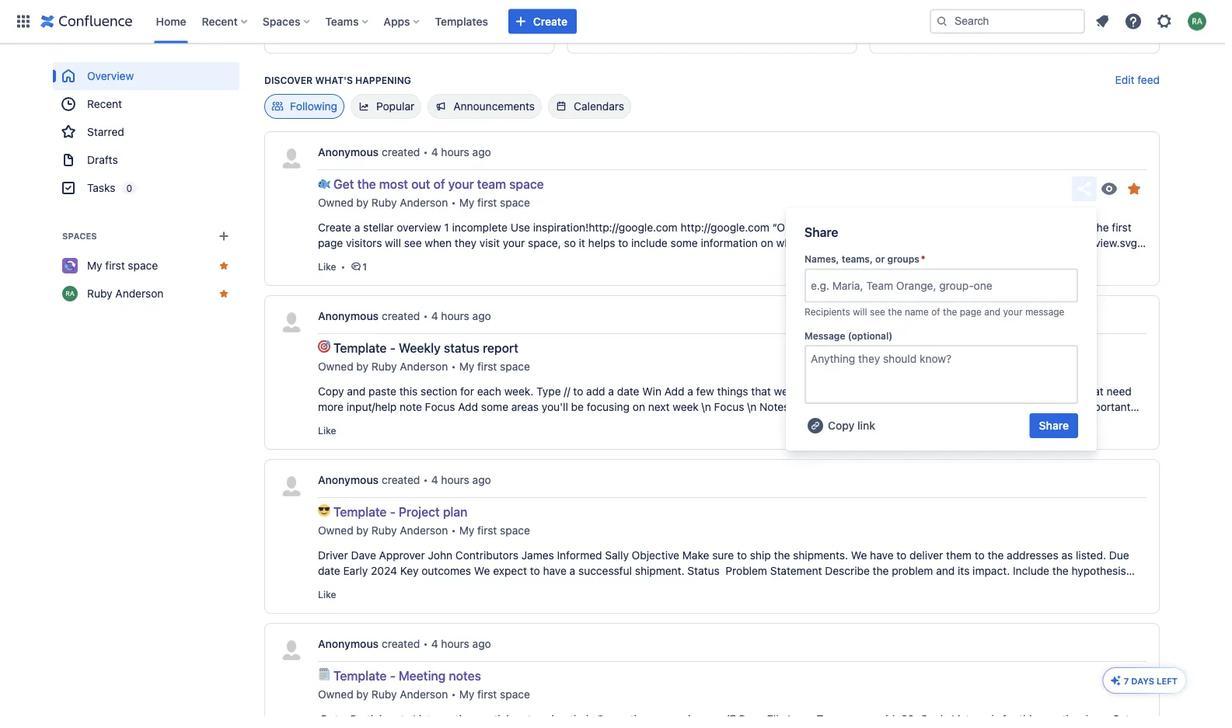 Task type: vqa. For each thing, say whether or not it's contained in the screenshot.
Templates LINK
yes



Task type: describe. For each thing, give the bounding box(es) containing it.
the up "statement"
[[774, 549, 790, 562]]

when
[[425, 237, 452, 250]]

2 that from the left
[[1084, 385, 1104, 398]]

incomplete
[[452, 221, 508, 234]]

input/help
[[347, 401, 397, 414]]

use
[[511, 221, 530, 234]]

popular button
[[351, 94, 421, 119]]

popular
[[376, 100, 414, 113]]

owned for get the most out of your team space
[[318, 196, 353, 209]]

about inside copy and paste this section for each week. type // to add a date win add a few things that went well this week needs input add some projects or efforts that need more input/help note focus add some areas you'll be focusing on next week \n focus \n notes enter any other thoughts or feelings about this past week important links add any key links tha like
[[975, 401, 1004, 414]]

1 inside create a stellar overview 1 incomplete use inspiration!http://google.com http://google.com "opportunities don't happen, you create them." the overview is the first page visitors will see when they visit your space, so it helps to include some information on what the space is about and what your team is working on. overview.svg add a header image.
[[444, 221, 449, 234]]

2 focus from the left
[[714, 401, 744, 414]]

create
[[942, 221, 974, 234]]

my for template - project plan
[[459, 524, 474, 537]]

2024
[[371, 565, 397, 578]]

templates link
[[430, 9, 493, 34]]

4 for get the most out of your team space
[[431, 146, 438, 159]]

james
[[521, 549, 554, 562]]

first inside create a stellar overview 1 incomplete use inspiration!http://google.com http://google.com "opportunities don't happen, you create them." the overview is the first page visitors will see when they visit your space, so it helps to include some information on what the space is about and what your team is working on. overview.svg add a header image.
[[1112, 221, 1132, 234]]

1 horizontal spatial ruby anderson
[[608, 8, 670, 18]]

(optional)
[[848, 330, 893, 341]]

template for template - weekly status report
[[333, 341, 387, 356]]

hours up plan
[[441, 474, 469, 487]]

went
[[774, 385, 798, 398]]

create for create
[[533, 15, 567, 28]]

hour
[[312, 30, 331, 40]]

by for template - project plan
[[356, 524, 369, 537]]

*
[[921, 254, 925, 265]]

add down input/help
[[347, 416, 367, 429]]

Names, teams, or groups e.g. Maria, Team Orange, group-one text field
[[811, 278, 814, 293]]

tasks
[[87, 182, 115, 194]]

notification icon image
[[1093, 12, 1112, 31]]

a left comments icon
[[341, 252, 347, 265]]

need
[[1107, 385, 1132, 398]]

informed
[[557, 549, 602, 562]]

1 horizontal spatial of
[[931, 307, 940, 318]]

next
[[648, 401, 670, 414]]

my for template - meeting notes
[[459, 688, 474, 701]]

starred link
[[53, 118, 239, 146]]

get
[[333, 177, 354, 192]]

template - weekly status report link
[[333, 340, 522, 356]]

recent button
[[197, 9, 253, 34]]

anonymous for get the most out of your team space
[[318, 146, 379, 159]]

1 horizontal spatial my first space
[[305, 8, 363, 18]]

1 vertical spatial my first space
[[87, 259, 158, 272]]

0 vertical spatial 1
[[306, 30, 310, 40]]

template for template - project plan
[[333, 505, 387, 520]]

create a space image
[[215, 227, 233, 246]]

apps
[[384, 15, 410, 28]]

and down one
[[984, 307, 1001, 318]]

my for template - weekly status report
[[459, 360, 474, 373]]

• down plan
[[451, 524, 456, 537]]

name
[[905, 307, 929, 318]]

1 focus from the left
[[425, 401, 455, 414]]

drafts link
[[53, 146, 239, 174]]

1 horizontal spatial this
[[824, 385, 842, 398]]

some inside create a stellar overview 1 incomplete use inspiration!http://google.com http://google.com "opportunities don't happen, you create them." the overview is the first page visitors will see when they visit your space, so it helps to include some information on what the space is about and what your team is working on. overview.svg add a header image.
[[671, 237, 698, 250]]

by for template - meeting notes
[[356, 688, 369, 701]]

anonymous created • 4 hours ago for meeting
[[318, 638, 491, 651]]

happening
[[355, 75, 411, 86]]

discover
[[264, 75, 313, 86]]

and inside driver dave approver john contributors james informed sally objective make sure to ship the shipments. we have to deliver them to the addresses as listed. due date early 2024 key outcomes we expect to have a successful shipment. status  problem statement describe the problem and its impact. include the hypothesis that's driving your work ("we thin like
[[936, 565, 955, 578]]

so
[[564, 237, 576, 250]]

edit feed button
[[1115, 72, 1160, 88]]

on.
[[1054, 237, 1070, 250]]

add down for
[[458, 401, 478, 414]]

template - project plan
[[333, 505, 468, 520]]

hours for get the most out of your team space
[[441, 146, 469, 159]]

weekly
[[399, 341, 441, 356]]

recent link
[[53, 90, 239, 118]]

the
[[1012, 221, 1031, 234]]

http://google.com
[[681, 221, 769, 234]]

share image
[[1075, 180, 1094, 198]]

needs
[[874, 385, 906, 398]]

e.g. maria, team orange, group-one
[[811, 279, 992, 292]]

make
[[682, 549, 709, 562]]

days
[[1131, 676, 1154, 686]]

that's
[[318, 580, 346, 593]]

anonymous for template - meeting notes
[[318, 638, 379, 651]]

4 hours ago button for status
[[431, 309, 491, 324]]

spaces inside popup button
[[263, 15, 300, 28]]

one
[[974, 279, 992, 292]]

problem
[[892, 565, 933, 578]]

1 vertical spatial any
[[370, 416, 388, 429]]

created for meeting
[[382, 638, 420, 651]]

like •
[[318, 261, 345, 272]]

0 vertical spatial or
[[875, 254, 885, 265]]

unstar image
[[1125, 180, 1143, 198]]

2 horizontal spatial this
[[1007, 401, 1025, 414]]

hours down search icon
[[926, 30, 949, 40]]

teams button
[[321, 9, 374, 34]]

edit feed
[[1115, 73, 1160, 86]]

like button for copy and paste this section for each week. type // to add a date win add a few things that went well this week needs input add some projects or efforts that need more input/help note focus add some areas you'll be focusing on next week \n focus \n notes enter any other thoughts or feelings about this past week important links add any key links tha
[[318, 424, 336, 437]]

add inside create a stellar overview 1 incomplete use inspiration!http://google.com http://google.com "opportunities don't happen, you create them." the overview is the first page visitors will see when they visit your space, so it helps to include some information on what the space is about and what your team is working on. overview.svg add a header image.
[[318, 252, 338, 265]]

working
[[1012, 237, 1051, 250]]

to inside create a stellar overview 1 incomplete use inspiration!http://google.com http://google.com "opportunities don't happen, you create them." the overview is the first page visitors will see when they visit your space, so it helps to include some information on what the space is about and what your team is working on. overview.svg add a header image.
[[618, 237, 628, 250]]

0 vertical spatial have
[[870, 549, 894, 562]]

owned by ruby anderson • my first space for project
[[318, 524, 530, 537]]

more
[[318, 401, 344, 414]]

3 created from the top
[[382, 474, 420, 487]]

my first space link for template - weekly status report
[[459, 359, 530, 375]]

share button
[[1030, 414, 1078, 438]]

impact.
[[973, 565, 1010, 578]]

the down group- at the right top
[[943, 307, 957, 318]]

a inside driver dave approver john contributors james informed sally objective make sure to ship the shipments. we have to deliver them to the addresses as listed. due date early 2024 key outcomes we expect to have a successful shipment. status  problem statement describe the problem and its impact. include the hypothesis that's driving your work ("we thin like
[[570, 565, 575, 578]]

1 vertical spatial some
[[960, 385, 988, 398]]

1 vertical spatial will
[[853, 307, 867, 318]]

Search field
[[930, 9, 1085, 34]]

about inside create a stellar overview 1 incomplete use inspiration!http://google.com http://google.com "opportunities don't happen, you create them." the overview is the first page visitors will see when they visit your space, so it helps to include some information on what the space is about and what your team is working on. overview.svg add a header image.
[[867, 237, 896, 250]]

0 horizontal spatial ruby anderson
[[87, 287, 164, 300]]

2 horizontal spatial ruby anderson
[[911, 8, 973, 18]]

a left few
[[687, 385, 693, 398]]

1 what from the left
[[776, 237, 801, 250]]

unstar this space image for my first space
[[218, 260, 230, 272]]

statement
[[770, 565, 822, 578]]

you
[[921, 221, 939, 234]]

each
[[477, 385, 501, 398]]

1 vertical spatial have
[[543, 565, 567, 578]]

create button
[[508, 9, 577, 34]]

work
[[412, 580, 436, 593]]

0 vertical spatial we
[[851, 549, 867, 562]]

anonymous created • 4 hours ago for weekly
[[318, 310, 491, 323]]

my first space link for template - project plan
[[459, 523, 530, 539]]

0 horizontal spatial team
[[477, 177, 506, 192]]

• down "get the most out of your team space" link
[[451, 196, 456, 209]]

the down "as" at the right bottom
[[1052, 565, 1069, 578]]

0 horizontal spatial week
[[673, 401, 699, 414]]

0 horizontal spatial this
[[399, 385, 418, 398]]

your profile and preferences image
[[1188, 12, 1206, 31]]

template - meeting notes link
[[333, 669, 484, 684]]

3 anonymous from the top
[[318, 474, 379, 487]]

to inside copy and paste this section for each week. type // to add a date win add a few things that went well this week needs input add some projects or efforts that need more input/help note focus add some areas you'll be focusing on next week \n focus \n notes enter any other thoughts or feelings about this past week important links add any key links tha like
[[573, 385, 583, 398]]

your right out
[[448, 177, 474, 192]]

premium icon image
[[1110, 675, 1122, 687]]

unstar this space image for ruby anderson
[[218, 288, 230, 300]]

calendars
[[574, 100, 624, 113]]

what's
[[315, 75, 353, 86]]

1 \n from the left
[[702, 401, 711, 414]]

include
[[631, 237, 668, 250]]

• down status
[[451, 360, 456, 373]]

announcements button
[[428, 94, 542, 119]]

few
[[696, 385, 714, 398]]

4 hours ago button for out
[[431, 145, 491, 160]]

visited
[[580, 30, 608, 40]]

a right add
[[608, 385, 614, 398]]

owned by ruby anderson • my first space for weekly
[[318, 360, 530, 373]]

7 days left
[[1124, 676, 1178, 686]]

• left comments icon
[[341, 261, 345, 272]]

announcements
[[453, 100, 535, 113]]

focusing
[[587, 401, 630, 414]]

spaces button
[[258, 9, 316, 34]]

see inside create a stellar overview 1 incomplete use inspiration!http://google.com http://google.com "opportunities don't happen, you create them." the overview is the first page visitors will see when they visit your space, so it helps to include some information on what the space is about and what your team is working on. overview.svg add a header image.
[[404, 237, 422, 250]]

add up feelings
[[937, 385, 957, 398]]

names,
[[805, 254, 839, 265]]

space inside create a stellar overview 1 incomplete use inspiration!http://google.com http://google.com "opportunities don't happen, you create them." the overview is the first page visitors will see when they visit your space, so it helps to include some information on what the space is about and what your team is working on. overview.svg add a header image.
[[823, 237, 853, 250]]

objective
[[632, 549, 679, 562]]

add up next
[[664, 385, 684, 398]]

by for get the most out of your team space
[[356, 196, 369, 209]]

owned for template - meeting notes
[[318, 688, 353, 701]]

template - meeting notes
[[333, 669, 481, 684]]

search image
[[936, 15, 948, 28]]

a up visitors
[[354, 221, 360, 234]]

home link
[[151, 9, 191, 34]]

the up impact.
[[988, 549, 1004, 562]]

the left the problem
[[873, 565, 889, 578]]

project
[[399, 505, 440, 520]]

anonymous image for get the most out of your team space
[[279, 146, 304, 171]]

0 horizontal spatial is
[[856, 237, 864, 250]]

group-
[[939, 279, 974, 292]]

listed.
[[1076, 549, 1106, 562]]

2 \n from the left
[[747, 401, 757, 414]]

page inside create a stellar overview 1 incomplete use inspiration!http://google.com http://google.com "opportunities don't happen, you create them." the overview is the first page visitors will see when they visit your space, so it helps to include some information on what the space is about and what your team is working on. overview.svg add a header image.
[[318, 237, 343, 250]]

to down james
[[530, 565, 540, 578]]

2 vertical spatial or
[[920, 401, 930, 414]]

driver dave approver john contributors james informed sally objective make sure to ship the shipments. we have to deliver them to the addresses as listed. due date early 2024 key outcomes we expect to have a successful shipment. status  problem statement describe the problem and its impact. include the hypothesis that's driving your work ("we thin like
[[318, 549, 1129, 600]]

shipment.
[[635, 565, 685, 578]]

1 vertical spatial see
[[870, 307, 885, 318]]

created for weekly
[[382, 310, 420, 323]]

efforts
[[1048, 385, 1081, 398]]

teams
[[325, 15, 359, 28]]

as
[[1061, 549, 1073, 562]]

create for create a stellar overview 1 incomplete use inspiration!http://google.com http://google.com "opportunities don't happen, you create them." the overview is the first page visitors will see when they visit your space, so it helps to include some information on what the space is about and what your team is working on. overview.svg add a header image.
[[318, 221, 351, 234]]

the up overview.svg
[[1093, 221, 1109, 234]]

type
[[536, 385, 561, 398]]



Task type: locate. For each thing, give the bounding box(es) containing it.
input
[[909, 385, 934, 398]]

\n left notes
[[747, 401, 757, 414]]

to left the ship
[[737, 549, 747, 562]]

we down contributors
[[474, 565, 490, 578]]

to up the problem
[[897, 549, 907, 562]]

1 horizontal spatial share
[[1039, 419, 1069, 432]]

header
[[350, 252, 385, 265]]

unwatch image
[[1100, 180, 1119, 198]]

0 vertical spatial page
[[318, 237, 343, 250]]

spaces down tasks
[[62, 231, 97, 241]]

0 horizontal spatial what
[[776, 237, 801, 250]]

template for template - meeting notes
[[333, 669, 387, 684]]

recent up starred
[[87, 98, 122, 110]]

to up impact.
[[975, 549, 985, 562]]

1 by from the top
[[356, 196, 369, 209]]

1 like button from the top
[[318, 260, 336, 273]]

1 horizontal spatial any
[[822, 401, 839, 414]]

about down happen,
[[867, 237, 896, 250]]

anonymous up :notepad_spiral: image
[[318, 638, 379, 651]]

and left the its
[[936, 565, 955, 578]]

your left message
[[1003, 307, 1023, 318]]

- left project at the left bottom of the page
[[390, 505, 396, 520]]

some up feelings
[[960, 385, 988, 398]]

following button
[[264, 94, 344, 119]]

owned for template - weekly status report
[[318, 360, 353, 373]]

0 vertical spatial of
[[433, 177, 445, 192]]

your down use
[[503, 237, 525, 250]]

week down few
[[673, 401, 699, 414]]

hours for template - weekly status report
[[441, 310, 469, 323]]

3 4 hours ago button from the top
[[431, 473, 491, 488]]

owned by ruby anderson • my first space for most
[[318, 196, 530, 209]]

week
[[845, 385, 871, 398], [673, 401, 699, 414], [1053, 401, 1079, 414]]

1 horizontal spatial 1
[[362, 261, 367, 272]]

inspiration!http://google.com
[[533, 221, 678, 234]]

1 horizontal spatial about
[[975, 401, 1004, 414]]

spaces up edited
[[263, 15, 300, 28]]

1 4 hours ago button from the top
[[431, 145, 491, 160]]

ship
[[750, 549, 771, 562]]

3 template from the top
[[333, 669, 387, 684]]

3 like from the top
[[318, 589, 336, 600]]

what down the you
[[920, 237, 945, 250]]

1
[[306, 30, 310, 40], [444, 221, 449, 234], [362, 261, 367, 272]]

0 vertical spatial like
[[318, 261, 336, 272]]

owned up the driver
[[318, 524, 353, 537]]

anonymous created • 4 hours ago for most
[[318, 146, 491, 159]]

anonymous image
[[279, 474, 304, 499]]

anonymous created • 4 hours ago up most
[[318, 146, 491, 159]]

note
[[400, 401, 422, 414]]

2 vertical spatial 1
[[362, 261, 367, 272]]

create inside create dropdown button
[[533, 15, 567, 28]]

2 owned by ruby anderson • my first space from the top
[[318, 360, 530, 373]]

link
[[857, 419, 875, 432]]

add left comments icon
[[318, 252, 338, 265]]

overview
[[87, 70, 134, 82]]

anonymous image for template - meeting notes
[[279, 638, 304, 663]]

banner
[[0, 0, 1225, 44]]

key
[[391, 416, 408, 429]]

1 vertical spatial of
[[931, 307, 940, 318]]

will up image.
[[385, 237, 401, 250]]

anonymous up get
[[318, 146, 379, 159]]

2 anonymous image from the top
[[279, 310, 304, 335]]

2 like button from the top
[[318, 424, 336, 437]]

1 horizontal spatial that
[[1084, 385, 1104, 398]]

some down the each
[[481, 401, 508, 414]]

for
[[460, 385, 474, 398]]

created
[[382, 146, 420, 159], [382, 310, 420, 323], [382, 474, 420, 487], [382, 638, 420, 651]]

have down james
[[543, 565, 567, 578]]

4 hours ago button up "get the most out of your team space" link
[[431, 145, 491, 160]]

1 vertical spatial on
[[633, 401, 645, 414]]

1 left hour
[[306, 30, 310, 40]]

is
[[1082, 221, 1090, 234], [856, 237, 864, 250], [1001, 237, 1009, 250]]

your down create
[[947, 237, 970, 250]]

4 hours ago button for notes
[[431, 637, 491, 652]]

the left name
[[888, 307, 902, 318]]

1 vertical spatial page
[[960, 307, 982, 318]]

anonymous created • 4 hours ago up weekly
[[318, 310, 491, 323]]

overview link
[[53, 62, 239, 90]]

2 - from the top
[[390, 505, 396, 520]]

- for project
[[390, 505, 396, 520]]

owned by ruby anderson • my first space down project at the left bottom of the page
[[318, 524, 530, 537]]

1 that from the left
[[751, 385, 771, 398]]

by for template - weekly status report
[[356, 360, 369, 373]]

create inside create a stellar overview 1 incomplete use inspiration!http://google.com http://google.com "opportunities don't happen, you create them." the overview is the first page visitors will see when they visit your space, so it helps to include some information on what the space is about and what your team is working on. overview.svg add a header image.
[[318, 221, 351, 234]]

of
[[433, 177, 445, 192], [931, 307, 940, 318]]

create
[[533, 15, 567, 28], [318, 221, 351, 234]]

space
[[339, 8, 363, 18], [509, 177, 544, 192], [500, 196, 530, 209], [823, 237, 853, 250], [128, 259, 158, 272], [500, 360, 530, 373], [500, 524, 530, 537], [500, 688, 530, 701]]

1 vertical spatial create
[[318, 221, 351, 234]]

you'll
[[542, 401, 568, 414]]

• up out
[[423, 146, 428, 159]]

have up the problem
[[870, 549, 894, 562]]

4 4 hours ago button from the top
[[431, 637, 491, 652]]

- for meeting
[[390, 669, 396, 684]]

and up input/help
[[347, 385, 366, 398]]

orange,
[[896, 279, 936, 292]]

like button
[[318, 260, 336, 273], [318, 424, 336, 437], [318, 588, 336, 601]]

0 horizontal spatial spaces
[[62, 231, 97, 241]]

:notepad_spiral: image
[[318, 669, 330, 681]]

1 - from the top
[[390, 341, 396, 356]]

0 vertical spatial about
[[867, 237, 896, 250]]

2 anonymous from the top
[[318, 310, 379, 323]]

of right out
[[433, 177, 445, 192]]

0 vertical spatial will
[[385, 237, 401, 250]]

other
[[842, 401, 869, 414]]

owned by ruby anderson • my first space
[[318, 196, 530, 209], [318, 360, 530, 373], [318, 524, 530, 537], [318, 688, 530, 701]]

1 horizontal spatial recent
[[202, 15, 238, 28]]

• up project at the left bottom of the page
[[423, 474, 428, 487]]

this up note
[[399, 385, 418, 398]]

3 - from the top
[[390, 669, 396, 684]]

0 horizontal spatial about
[[867, 237, 896, 250]]

or right teams, on the right top of the page
[[875, 254, 885, 265]]

and inside copy and paste this section for each week. type // to add a date win add a few things that went well this week needs input add some projects or efforts that need more input/help note focus add some areas you'll be focusing on next week \n focus \n notes enter any other thoughts or feelings about this past week important links add any key links tha like
[[347, 385, 366, 398]]

• down 'notes'
[[451, 688, 456, 701]]

1 horizontal spatial focus
[[714, 401, 744, 414]]

1 horizontal spatial create
[[533, 15, 567, 28]]

2 anonymous created • 4 hours ago from the top
[[318, 310, 491, 323]]

don't
[[849, 221, 875, 234]]

team
[[477, 177, 506, 192], [973, 237, 998, 250]]

copy for copy link
[[828, 419, 855, 432]]

most
[[379, 177, 408, 192]]

0 horizontal spatial or
[[875, 254, 885, 265]]

1 anonymous image from the top
[[279, 146, 304, 171]]

my for get the most out of your team space
[[459, 196, 474, 209]]

team down them."
[[973, 237, 998, 250]]

0 horizontal spatial share
[[805, 225, 838, 240]]

or down input
[[920, 401, 930, 414]]

1 vertical spatial 1
[[444, 221, 449, 234]]

3 owned from the top
[[318, 524, 353, 537]]

or up past
[[1034, 385, 1045, 398]]

4 by from the top
[[356, 688, 369, 701]]

1 horizontal spatial week
[[845, 385, 871, 398]]

1 horizontal spatial we
[[851, 549, 867, 562]]

calendars button
[[548, 94, 631, 119]]

week down efforts
[[1053, 401, 1079, 414]]

0 horizontal spatial some
[[481, 401, 508, 414]]

comments image
[[350, 260, 362, 273]]

like inside copy and paste this section for each week. type // to add a date win add a few things that went well this week needs input add some projects or efforts that need more input/help note focus add some areas you'll be focusing on next week \n focus \n notes enter any other thoughts or feelings about this past week important links add any key links tha like
[[318, 425, 336, 436]]

2 horizontal spatial is
[[1082, 221, 1090, 234]]

team up incomplete
[[477, 177, 506, 192]]

is up overview.svg
[[1082, 221, 1090, 234]]

the right get
[[357, 177, 376, 192]]

anonymous for template - weekly status report
[[318, 310, 379, 323]]

to right helps
[[618, 237, 628, 250]]

owned by ruby anderson • my first space down meeting
[[318, 688, 530, 701]]

3 like button from the top
[[318, 588, 336, 601]]

your down key
[[387, 580, 409, 593]]

2 horizontal spatial 1
[[444, 221, 449, 234]]

recent inside "link"
[[87, 98, 122, 110]]

confluence image
[[40, 12, 133, 31], [40, 12, 133, 31]]

by
[[356, 196, 369, 209], [356, 360, 369, 373], [356, 524, 369, 537], [356, 688, 369, 701]]

copy
[[318, 385, 344, 398], [828, 419, 855, 432]]

or
[[875, 254, 885, 265], [1034, 385, 1045, 398], [920, 401, 930, 414]]

the down "opportunities
[[804, 237, 820, 250]]

share inside button
[[1039, 419, 1069, 432]]

following
[[290, 100, 337, 113]]

describe
[[825, 565, 870, 578]]

1 created from the top
[[382, 146, 420, 159]]

7
[[1124, 676, 1129, 686]]

is down them."
[[1001, 237, 1009, 250]]

:fish: image
[[318, 176, 330, 189], [318, 176, 330, 189]]

your inside driver dave approver john contributors james informed sally objective make sure to ship the shipments. we have to deliver them to the addresses as listed. due date early 2024 key outcomes we expect to have a successful shipment. status  problem statement describe the problem and its impact. include the hypothesis that's driving your work ("we thin like
[[387, 580, 409, 593]]

3 anonymous image from the top
[[279, 638, 304, 663]]

0 vertical spatial unstar this space image
[[218, 260, 230, 272]]

4 owned by ruby anderson • my first space from the top
[[318, 688, 530, 701]]

copy up more
[[318, 385, 344, 398]]

e.g.
[[811, 279, 829, 292]]

0 vertical spatial template
[[333, 341, 387, 356]]

sally
[[605, 549, 629, 562]]

2 4 hours ago button from the top
[[431, 309, 491, 324]]

0 vertical spatial like button
[[318, 260, 336, 273]]

1 vertical spatial team
[[973, 237, 998, 250]]

page down one
[[960, 307, 982, 318]]

by up 'dave'
[[356, 524, 369, 537]]

template up 'dave'
[[333, 505, 387, 520]]

3 by from the top
[[356, 524, 369, 537]]

0 vertical spatial team
[[477, 177, 506, 192]]

on inside copy and paste this section for each week. type // to add a date win add a few things that went well this week needs input add some projects or efforts that need more input/help note focus add some areas you'll be focusing on next week \n focus \n notes enter any other thoughts or feelings about this past week important links add any key links tha like
[[633, 401, 645, 414]]

•
[[423, 146, 428, 159], [451, 196, 456, 209], [341, 261, 345, 272], [423, 310, 428, 323], [451, 360, 456, 373], [423, 474, 428, 487], [451, 524, 456, 537], [423, 638, 428, 651], [451, 688, 456, 701]]

overview up when on the top left of page
[[397, 221, 441, 234]]

0 horizontal spatial copy
[[318, 385, 344, 398]]

created for most
[[382, 146, 420, 159]]

1 vertical spatial about
[[975, 401, 1004, 414]]

0 horizontal spatial date
[[318, 565, 340, 578]]

1 horizontal spatial spaces
[[263, 15, 300, 28]]

owned by ruby anderson • my first space down template - weekly status report
[[318, 360, 530, 373]]

1 vertical spatial template
[[333, 505, 387, 520]]

appswitcher icon image
[[14, 12, 33, 31]]

date
[[617, 385, 639, 398], [318, 565, 340, 578]]

0 horizontal spatial 1
[[306, 30, 310, 40]]

0 horizontal spatial create
[[318, 221, 351, 234]]

anonymous image
[[279, 146, 304, 171], [279, 310, 304, 335], [279, 638, 304, 663]]

on right the information in the right of the page
[[761, 237, 773, 250]]

share
[[805, 225, 838, 240], [1039, 419, 1069, 432]]

hours for template - meeting notes
[[441, 638, 469, 651]]

4 hours ago
[[918, 30, 966, 40]]

2 vertical spatial template
[[333, 669, 387, 684]]

team inside create a stellar overview 1 incomplete use inspiration!http://google.com http://google.com "opportunities don't happen, you create them." the overview is the first page visitors will see when they visit your space, so it helps to include some information on what the space is about and what your team is working on. overview.svg add a header image.
[[973, 237, 998, 250]]

recent
[[202, 15, 238, 28], [87, 98, 122, 110]]

enter
[[792, 401, 819, 414]]

1 vertical spatial recent
[[87, 98, 122, 110]]

global element
[[9, 0, 927, 43]]

page
[[318, 237, 343, 250], [960, 307, 982, 318]]

:sunglasses: image
[[318, 504, 330, 517], [318, 504, 330, 517]]

1 overview from the left
[[397, 221, 441, 234]]

0 horizontal spatial any
[[370, 416, 388, 429]]

1 vertical spatial unstar this space image
[[218, 288, 230, 300]]

this right well
[[824, 385, 842, 398]]

win
[[642, 385, 661, 398]]

4 for template - meeting notes
[[431, 638, 438, 651]]

owned for template - project plan
[[318, 524, 353, 537]]

1 vertical spatial date
[[318, 565, 340, 578]]

copy for copy and paste this section for each week. type // to add a date win add a few things that went well this week needs input add some projects or efforts that need more input/help note focus add some areas you'll be focusing on next week \n focus \n notes enter any other thoughts or feelings about this past week important links add any key links tha like
[[318, 385, 344, 398]]

1 like from the top
[[318, 261, 336, 272]]

approver
[[379, 549, 425, 562]]

1 horizontal spatial copy
[[828, 419, 855, 432]]

will up (optional)
[[853, 307, 867, 318]]

1 template from the top
[[333, 341, 387, 356]]

anonymous image for template - weekly status report
[[279, 310, 304, 335]]

projects
[[991, 385, 1031, 398]]

0 horizontal spatial will
[[385, 237, 401, 250]]

a down informed
[[570, 565, 575, 578]]

shipments.
[[793, 549, 848, 562]]

1 horizontal spatial page
[[960, 307, 982, 318]]

owned by ruby anderson • my first space down out
[[318, 196, 530, 209]]

date inside driver dave approver john contributors james informed sally objective make sure to ship the shipments. we have to deliver them to the addresses as listed. due date early 2024 key outcomes we expect to have a successful shipment. status  problem statement describe the problem and its impact. include the hypothesis that's driving your work ("we thin like
[[318, 565, 340, 578]]

recent right home
[[202, 15, 238, 28]]

1 horizontal spatial or
[[920, 401, 930, 414]]

0 vertical spatial recent
[[202, 15, 238, 28]]

1 horizontal spatial will
[[853, 307, 867, 318]]

:notepad_spiral: image
[[318, 669, 330, 681]]

drafts
[[87, 154, 118, 166]]

thin
[[467, 580, 486, 593]]

0 vertical spatial spaces
[[263, 15, 300, 28]]

links
[[318, 416, 344, 429]]

some
[[671, 237, 698, 250], [960, 385, 988, 398], [481, 401, 508, 414]]

like
[[318, 261, 336, 272], [318, 425, 336, 436], [318, 589, 336, 600]]

to right //
[[573, 385, 583, 398]]

:dart: image
[[318, 340, 330, 353], [318, 340, 330, 353]]

1 horizontal spatial on
[[761, 237, 773, 250]]

banner containing home
[[0, 0, 1225, 44]]

by up stellar
[[356, 196, 369, 209]]

overview up on.
[[1034, 221, 1079, 234]]

created up weekly
[[382, 310, 420, 323]]

anonymous created • 4 hours ago up template - meeting notes
[[318, 638, 491, 651]]

hypothesis
[[1072, 565, 1126, 578]]

anderson
[[631, 8, 670, 18], [934, 8, 973, 18], [400, 196, 448, 209], [115, 287, 164, 300], [400, 360, 448, 373], [400, 524, 448, 537], [400, 688, 448, 701]]

unstar this space image
[[218, 260, 230, 272], [218, 288, 230, 300]]

group
[[53, 62, 239, 202]]

• up meeting
[[423, 638, 428, 651]]

("we
[[439, 580, 464, 593]]

and inside create a stellar overview 1 incomplete use inspiration!http://google.com http://google.com "opportunities don't happen, you create them." the overview is the first page visitors will see when they visit your space, so it helps to include some information on what the space is about and what your team is working on. overview.svg add a header image.
[[899, 237, 917, 250]]

recipients will see the name of the page and your message
[[805, 307, 1065, 318]]

1 anonymous created • 4 hours ago from the top
[[318, 146, 491, 159]]

0 horizontal spatial my first space
[[87, 259, 158, 272]]

owned by ruby anderson • my first space for meeting
[[318, 688, 530, 701]]

0 horizontal spatial have
[[543, 565, 567, 578]]

ruby anderson link
[[608, 8, 670, 19], [911, 8, 973, 19], [371, 195, 448, 211], [53, 280, 239, 308], [371, 359, 448, 375], [371, 523, 448, 539], [371, 687, 448, 703]]

2 owned from the top
[[318, 360, 353, 373]]

apps button
[[379, 9, 426, 34]]

2 vertical spatial -
[[390, 669, 396, 684]]

4 hours ago button
[[431, 145, 491, 160], [431, 309, 491, 324], [431, 473, 491, 488], [431, 637, 491, 652]]

4 anonymous created • 4 hours ago from the top
[[318, 638, 491, 651]]

on inside create a stellar overview 1 incomplete use inspiration!http://google.com http://google.com "opportunities don't happen, you create them." the overview is the first page visitors will see when they visit your space, so it helps to include some information on what the space is about and what your team is working on. overview.svg add a header image.
[[761, 237, 773, 250]]

- left meeting
[[390, 669, 396, 684]]

help icon image
[[1124, 12, 1143, 31]]

0 horizontal spatial focus
[[425, 401, 455, 414]]

1 horizontal spatial team
[[973, 237, 998, 250]]

2 by from the top
[[356, 360, 369, 373]]

focus down 'section'
[[425, 401, 455, 414]]

1 horizontal spatial see
[[870, 307, 885, 318]]

2 vertical spatial some
[[481, 401, 508, 414]]

include
[[1013, 565, 1049, 578]]

links
[[411, 416, 433, 429]]

copy inside copy and paste this section for each week. type // to add a date win add a few things that went well this week needs input add some projects or efforts that need more input/help note focus add some areas you'll be focusing on next week \n focus \n notes enter any other thoughts or feelings about this past week important links add any key links tha like
[[318, 385, 344, 398]]

dave
[[351, 549, 376, 562]]

some right include
[[671, 237, 698, 250]]

feed
[[1137, 73, 1160, 86]]

due
[[1109, 549, 1129, 562]]

template - project plan link
[[333, 504, 471, 520]]

templates
[[435, 15, 488, 28]]

message (optional)
[[805, 330, 893, 341]]

the
[[357, 177, 376, 192], [1093, 221, 1109, 234], [804, 237, 820, 250], [888, 307, 902, 318], [943, 307, 957, 318], [774, 549, 790, 562], [988, 549, 1004, 562], [873, 565, 889, 578], [1052, 565, 1069, 578]]

- left weekly
[[390, 341, 396, 356]]

things
[[717, 385, 748, 398]]

0 vertical spatial see
[[404, 237, 422, 250]]

2 overview from the left
[[1034, 221, 1079, 234]]

hours up status
[[441, 310, 469, 323]]

on left next
[[633, 401, 645, 414]]

1 up when on the top left of page
[[444, 221, 449, 234]]

like inside driver dave approver john contributors james informed sally objective make sure to ship the shipments. we have to deliver them to the addresses as listed. due date early 2024 key outcomes we expect to have a successful shipment. status  problem statement describe the problem and its impact. include the hypothesis that's driving your work ("we thin like
[[318, 589, 336, 600]]

2 template from the top
[[333, 505, 387, 520]]

add
[[586, 385, 605, 398]]

2 what from the left
[[920, 237, 945, 250]]

group containing overview
[[53, 62, 239, 202]]

template up paste
[[333, 341, 387, 356]]

4 for template - weekly status report
[[431, 310, 438, 323]]

focus down things
[[714, 401, 744, 414]]

paste
[[369, 385, 396, 398]]

your
[[448, 177, 474, 192], [503, 237, 525, 250], [947, 237, 970, 250], [1003, 307, 1023, 318], [387, 580, 409, 593]]

0 horizontal spatial we
[[474, 565, 490, 578]]

0 horizontal spatial page
[[318, 237, 343, 250]]

0 horizontal spatial of
[[433, 177, 445, 192]]

template - weekly status report
[[333, 341, 519, 356]]

1 vertical spatial or
[[1034, 385, 1045, 398]]

helps
[[588, 237, 615, 250]]

important
[[1082, 401, 1131, 414]]

0 horizontal spatial on
[[633, 401, 645, 414]]

2 horizontal spatial week
[[1053, 401, 1079, 414]]

0 vertical spatial any
[[822, 401, 839, 414]]

1 vertical spatial spaces
[[62, 231, 97, 241]]

this down projects
[[1007, 401, 1025, 414]]

like down more
[[318, 425, 336, 436]]

will inside create a stellar overview 1 incomplete use inspiration!http://google.com http://google.com "opportunities don't happen, you create them." the overview is the first page visitors will see when they visit your space, so it helps to include some information on what the space is about and what your team is working on. overview.svg add a header image.
[[385, 237, 401, 250]]

2 like from the top
[[318, 425, 336, 436]]

my first space link for get the most out of your team space
[[459, 195, 530, 211]]

1 horizontal spatial is
[[1001, 237, 1009, 250]]

3 owned by ruby anderson • my first space from the top
[[318, 524, 530, 537]]

what down "opportunities
[[776, 237, 801, 250]]

0 vertical spatial anonymous image
[[279, 146, 304, 171]]

owned up more
[[318, 360, 353, 373]]

1 vertical spatial anonymous image
[[279, 310, 304, 335]]

• up template - weekly status report
[[423, 310, 428, 323]]

to
[[618, 237, 628, 250], [573, 385, 583, 398], [737, 549, 747, 562], [897, 549, 907, 562], [975, 549, 985, 562], [530, 565, 540, 578]]

visitors
[[346, 237, 382, 250]]

like button for driver dave approver john contributors james informed sally objective make sure to ship the shipments. we have to deliver them to the addresses as listed. due date early 2024 key outcomes we expect to have a successful shipment. status  problem statement describe the problem and its impact. include the hypothesis that's driving your work ("we thin
[[318, 588, 336, 601]]

2 horizontal spatial or
[[1034, 385, 1045, 398]]

areas
[[511, 401, 539, 414]]

1 unstar this space image from the top
[[218, 260, 230, 272]]

1 horizontal spatial what
[[920, 237, 945, 250]]

discover what's happening
[[264, 75, 411, 86]]

john
[[428, 549, 452, 562]]

0 horizontal spatial overview
[[397, 221, 441, 234]]

week.
[[504, 385, 533, 398]]

owned down get
[[318, 196, 353, 209]]

copy down other
[[828, 419, 855, 432]]

recent inside dropdown button
[[202, 15, 238, 28]]

0 horizontal spatial see
[[404, 237, 422, 250]]

date inside copy and paste this section for each week. type // to add a date win add a few things that went well this week needs input add some projects or efforts that need more input/help note focus add some areas you'll be focusing on next week \n focus \n notes enter any other thoughts or feelings about this past week important links add any key links tha like
[[617, 385, 639, 398]]

my first space link for template - meeting notes
[[459, 687, 530, 703]]

information
[[701, 237, 758, 250]]

3 anonymous created • 4 hours ago from the top
[[318, 474, 491, 487]]

0 vertical spatial create
[[533, 15, 567, 28]]

like down the driver
[[318, 589, 336, 600]]

1 owned by ruby anderson • my first space from the top
[[318, 196, 530, 209]]

settings icon image
[[1155, 12, 1174, 31]]

copy inside popup button
[[828, 419, 855, 432]]

4 owned from the top
[[318, 688, 353, 701]]

4 anonymous from the top
[[318, 638, 379, 651]]

1 vertical spatial copy
[[828, 419, 855, 432]]

1 anonymous from the top
[[318, 146, 379, 159]]

get the most out of your team space link
[[333, 176, 547, 192]]

Message (optional) text field
[[805, 345, 1078, 404]]

0 vertical spatial -
[[390, 341, 396, 356]]

2 created from the top
[[382, 310, 420, 323]]

template
[[333, 341, 387, 356], [333, 505, 387, 520], [333, 669, 387, 684]]

2 unstar this space image from the top
[[218, 288, 230, 300]]

1 horizontal spatial overview
[[1034, 221, 1079, 234]]

is down don't
[[856, 237, 864, 250]]

message
[[1025, 307, 1065, 318]]

- for weekly
[[390, 341, 396, 356]]

1 owned from the top
[[318, 196, 353, 209]]

4 created from the top
[[382, 638, 420, 651]]

0 vertical spatial date
[[617, 385, 639, 398]]



